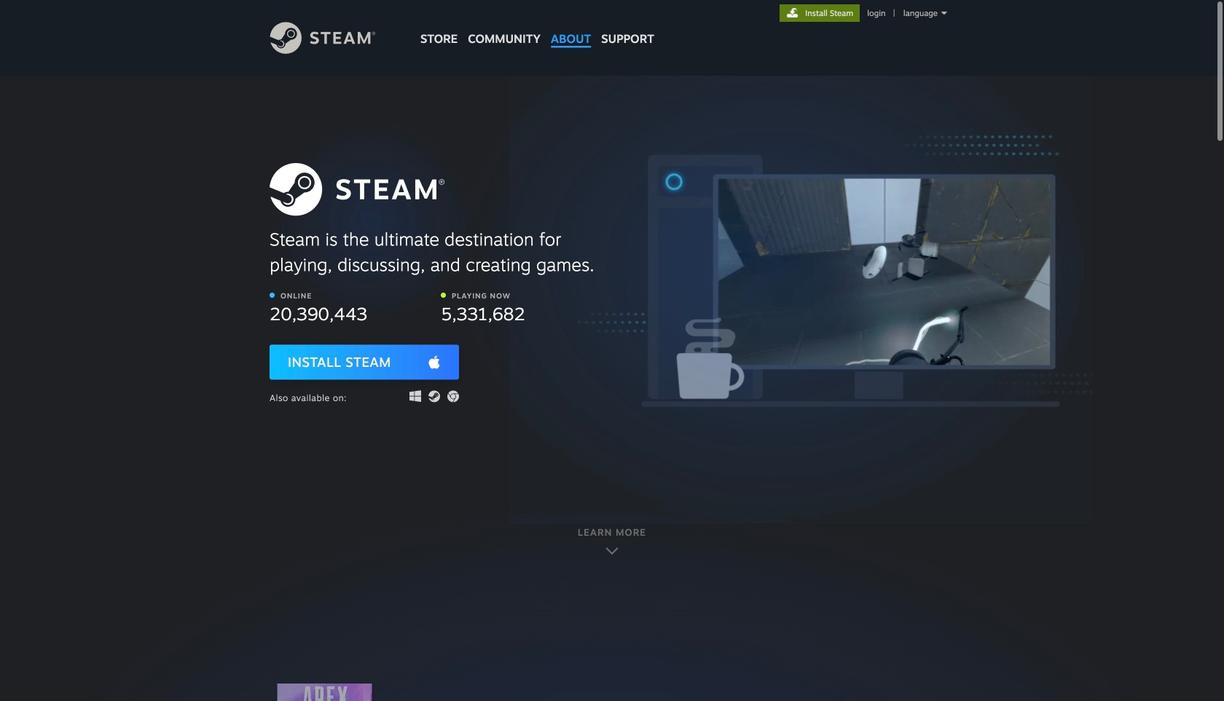 Task type: vqa. For each thing, say whether or not it's contained in the screenshot.
"©"
no



Task type: locate. For each thing, give the bounding box(es) containing it.
global menu navigation
[[415, 0, 659, 53]]

account menu navigation
[[780, 4, 955, 22]]

main content
[[0, 3, 1224, 702]]



Task type: describe. For each thing, give the bounding box(es) containing it.
link to the steam homepage image
[[270, 22, 398, 54]]

the logo for steam image
[[270, 163, 444, 216]]



